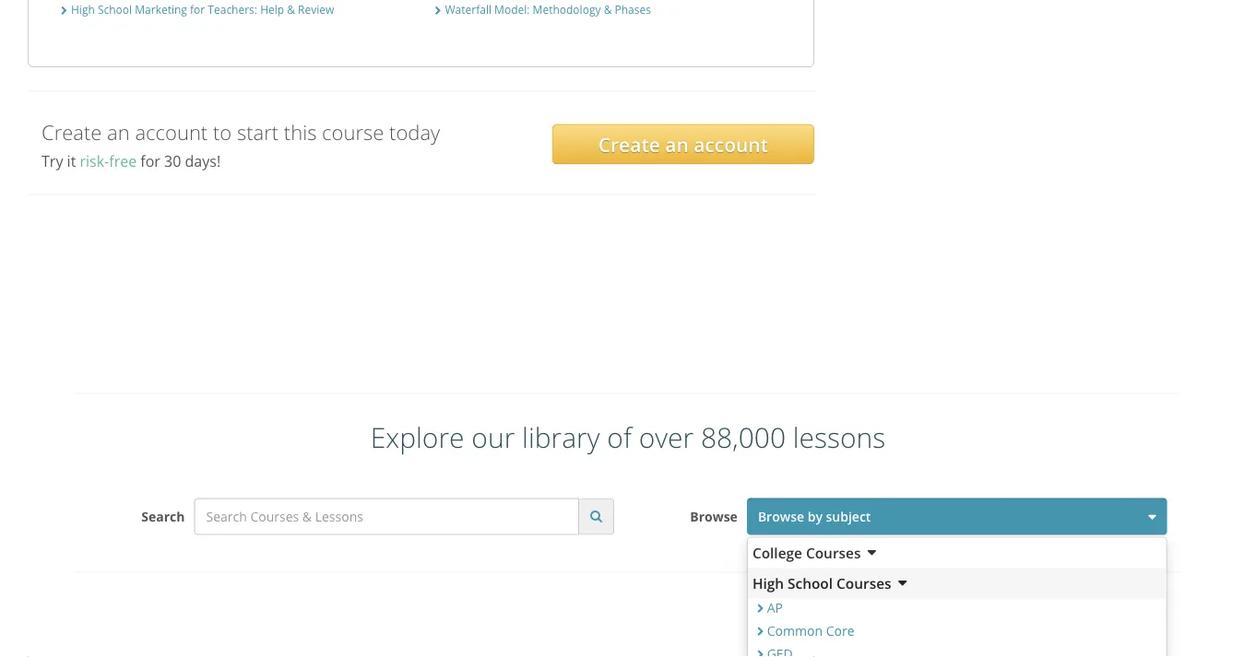 Task type: locate. For each thing, give the bounding box(es) containing it.
high inside high school courses "link"
[[752, 574, 784, 594]]

0 vertical spatial school
[[98, 2, 132, 17]]

1 vertical spatial school
[[788, 574, 833, 594]]

school inside high school courses "link"
[[788, 574, 833, 594]]

0 vertical spatial for
[[190, 2, 205, 17]]

an inside create an account to start this course today try it risk-free for 30 days!
[[107, 118, 130, 146]]

high up ap
[[752, 574, 784, 594]]

for
[[190, 2, 205, 17], [140, 151, 160, 170]]

of
[[607, 418, 632, 456]]

tab panel
[[28, 0, 814, 67]]

0 horizontal spatial create
[[41, 118, 102, 146]]

1 & from the left
[[287, 2, 295, 17]]

1 horizontal spatial browse
[[758, 508, 804, 526]]

waterfall model: methodology & phases
[[445, 2, 651, 17]]

model:
[[494, 2, 530, 17]]

school
[[98, 2, 132, 17], [788, 574, 833, 594]]

account inside create an account to start this course today try it risk-free for 30 days!
[[135, 118, 208, 146]]

for left teachers:
[[190, 2, 205, 17]]

it
[[67, 151, 76, 170]]

try
[[41, 151, 63, 170]]

0 horizontal spatial &
[[287, 2, 295, 17]]

school left marketing
[[98, 2, 132, 17]]

create an account to start this course today try it risk-free for 30 days!
[[41, 118, 440, 170]]

0 vertical spatial high
[[71, 2, 95, 17]]

1 horizontal spatial high
[[752, 574, 784, 594]]

2 browse from the left
[[758, 508, 804, 526]]

1 vertical spatial for
[[140, 151, 160, 170]]

menu containing college courses
[[747, 537, 1167, 658]]

browse for browse
[[690, 508, 738, 526]]

0 horizontal spatial for
[[140, 151, 160, 170]]

courses up high school courses
[[806, 544, 861, 563]]

1 browse from the left
[[690, 508, 738, 526]]

phases
[[615, 2, 651, 17]]

search
[[141, 508, 185, 526]]

30
[[164, 151, 181, 170]]

& left phases
[[604, 2, 612, 17]]

free
[[109, 151, 137, 170]]

library
[[522, 418, 600, 456]]

0 horizontal spatial browse
[[690, 508, 738, 526]]

for left 30
[[140, 151, 160, 170]]

0 horizontal spatial school
[[98, 2, 132, 17]]

menu
[[747, 537, 1167, 658]]

create
[[41, 118, 102, 146], [598, 131, 660, 157]]

by
[[808, 508, 823, 526]]

waterfall
[[445, 2, 492, 17]]

courses inside "link"
[[836, 574, 891, 594]]

1 horizontal spatial account
[[694, 131, 768, 157]]

1 horizontal spatial &
[[604, 2, 612, 17]]

browse for browse by subject
[[758, 508, 804, 526]]

1 horizontal spatial create
[[598, 131, 660, 157]]

review
[[298, 2, 334, 17]]

this
[[284, 118, 317, 146]]

marketing
[[135, 2, 187, 17]]

school for courses
[[788, 574, 833, 594]]

college courses link
[[748, 538, 1166, 569]]

0 horizontal spatial an
[[107, 118, 130, 146]]

an
[[107, 118, 130, 146], [665, 131, 689, 157]]

account
[[135, 118, 208, 146], [694, 131, 768, 157]]

1 horizontal spatial for
[[190, 2, 205, 17]]

courses
[[806, 544, 861, 563], [836, 574, 891, 594]]

waterfall model: methodology & phases link
[[445, 2, 651, 17]]

0 horizontal spatial account
[[135, 118, 208, 146]]

create for create an account to start this course today try it risk-free for 30 days!
[[41, 118, 102, 146]]

help
[[260, 2, 284, 17]]

create inside create an account to start this course today try it risk-free for 30 days!
[[41, 118, 102, 146]]

browse
[[690, 508, 738, 526], [758, 508, 804, 526]]

ap common core
[[767, 600, 854, 640]]

& right help
[[287, 2, 295, 17]]

ap
[[767, 600, 783, 617]]

1 horizontal spatial an
[[665, 131, 689, 157]]

courses up core
[[836, 574, 891, 594]]

1 horizontal spatial school
[[788, 574, 833, 594]]

school down 'college courses'
[[788, 574, 833, 594]]

common core link
[[767, 623, 854, 640]]

0 horizontal spatial high
[[71, 2, 95, 17]]

high
[[71, 2, 95, 17], [752, 574, 784, 594]]

high left marketing
[[71, 2, 95, 17]]

today
[[389, 118, 440, 146]]

1 vertical spatial courses
[[836, 574, 891, 594]]

&
[[287, 2, 295, 17], [604, 2, 612, 17]]

ap link
[[767, 600, 783, 617]]

1 vertical spatial high
[[752, 574, 784, 594]]



Task type: describe. For each thing, give the bounding box(es) containing it.
college courses
[[752, 544, 861, 563]]

account for create an account
[[694, 131, 768, 157]]

high school marketing for teachers: help & review link
[[71, 2, 334, 17]]

high school marketing for teachers: help & review
[[71, 2, 334, 17]]

for inside create an account to start this course today try it risk-free for 30 days!
[[140, 151, 160, 170]]

88,000 lessons
[[701, 418, 886, 456]]

college
[[752, 544, 802, 563]]

0 vertical spatial courses
[[806, 544, 861, 563]]

2 & from the left
[[604, 2, 612, 17]]

methodology
[[533, 2, 601, 17]]

subject
[[826, 508, 871, 526]]

risk-
[[80, 151, 109, 170]]

create an account
[[598, 131, 768, 157]]

high for high school marketing for teachers: help & review
[[71, 2, 95, 17]]

high for high school courses
[[752, 574, 784, 594]]

browse by subject
[[758, 508, 871, 526]]

high school courses menu item
[[748, 569, 1166, 658]]

explore our library of over 88,000 lessons
[[370, 418, 886, 456]]

our
[[472, 418, 515, 456]]

bottom search button image
[[590, 510, 602, 523]]

school for marketing
[[98, 2, 132, 17]]

an for create an account
[[665, 131, 689, 157]]

Search Courses & Lessons text field
[[194, 499, 579, 536]]

days!
[[185, 151, 221, 170]]

tab panel containing high school marketing for teachers: help & review
[[28, 0, 814, 67]]

account for create an account to start this course today try it risk-free for 30 days!
[[135, 118, 208, 146]]

explore
[[370, 418, 464, 456]]

start
[[237, 118, 279, 146]]

an for create an account to start this course today try it risk-free for 30 days!
[[107, 118, 130, 146]]

course
[[322, 118, 384, 146]]

high school courses link
[[748, 569, 1166, 599]]

over
[[639, 418, 694, 456]]

create for create an account
[[598, 131, 660, 157]]

high school courses
[[752, 574, 891, 594]]

common
[[767, 623, 823, 640]]

create an account link
[[552, 124, 814, 164]]

to
[[213, 118, 232, 146]]

teachers:
[[208, 2, 257, 17]]

core
[[826, 623, 854, 640]]



Task type: vqa. For each thing, say whether or not it's contained in the screenshot.
the 12.
no



